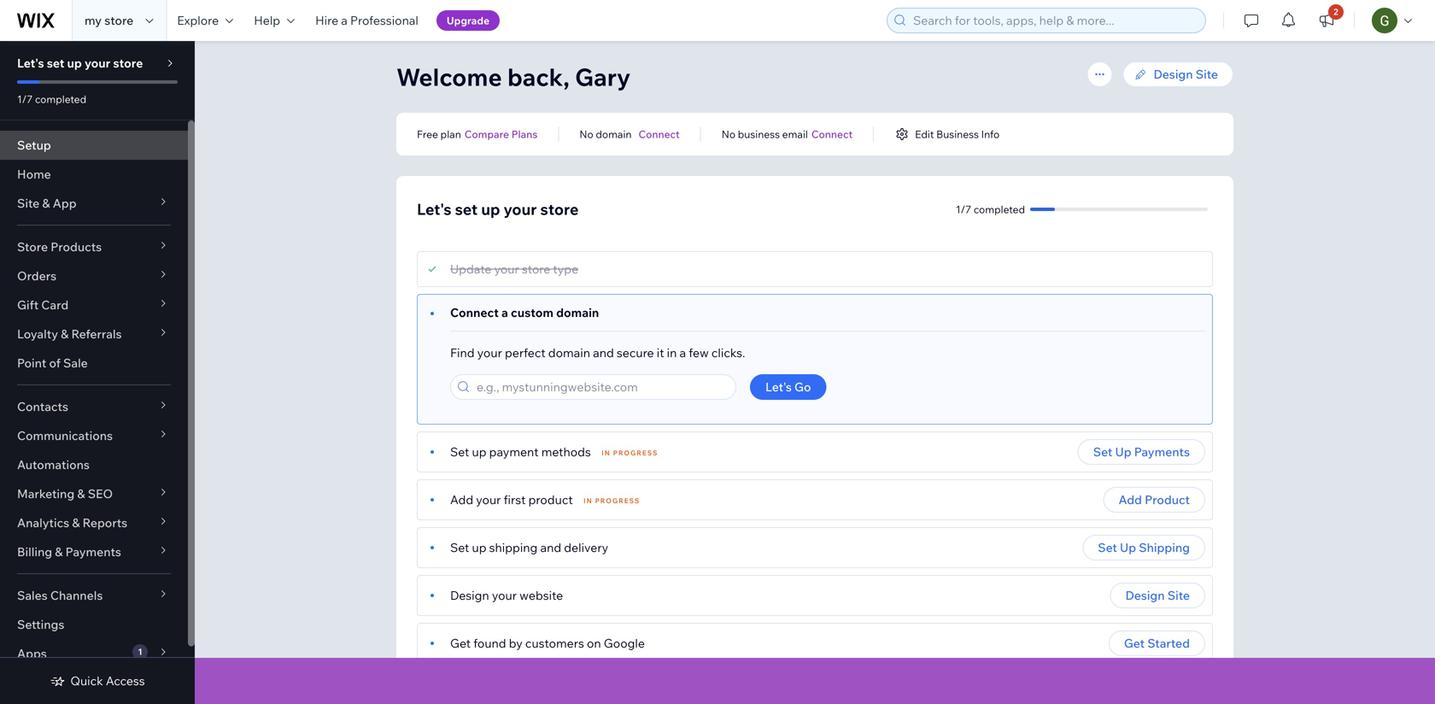 Task type: vqa. For each thing, say whether or not it's contained in the screenshot.
top Payments
yes



Task type: describe. For each thing, give the bounding box(es) containing it.
customers
[[525, 636, 584, 651]]

up inside sidebar element
[[67, 56, 82, 70]]

analytics & reports button
[[0, 508, 188, 537]]

orders
[[17, 268, 57, 283]]

0 horizontal spatial connect
[[450, 305, 499, 320]]

update
[[450, 261, 492, 276]]

store products
[[17, 239, 102, 254]]

sidebar element
[[0, 41, 195, 704]]

email
[[782, 128, 808, 141]]

welcome back, gary
[[396, 62, 631, 92]]

channels
[[50, 588, 103, 603]]

business
[[738, 128, 780, 141]]

1 horizontal spatial 1/7
[[956, 203, 972, 216]]

communications
[[17, 428, 113, 443]]

gary
[[575, 62, 631, 92]]

your up "update your store type"
[[504, 200, 537, 219]]

set up shipping button
[[1083, 535, 1206, 561]]

design site link
[[1123, 62, 1234, 87]]

site inside 'popup button'
[[17, 196, 40, 211]]

site & app
[[17, 196, 77, 211]]

store up type
[[540, 200, 579, 219]]

marketing & seo
[[17, 486, 113, 501]]

custom
[[511, 305, 554, 320]]

card
[[41, 297, 69, 312]]

orders button
[[0, 261, 188, 291]]

domain for perfect
[[548, 345, 590, 360]]

your for design
[[492, 588, 517, 603]]

set up payments button
[[1078, 439, 1206, 465]]

app
[[53, 196, 77, 211]]

design your website
[[450, 588, 563, 603]]

1 vertical spatial let's set up your store
[[417, 200, 579, 219]]

contacts button
[[0, 392, 188, 421]]

set up shipping
[[1098, 540, 1190, 555]]

payments for billing & payments
[[65, 544, 121, 559]]

1 horizontal spatial connect
[[639, 128, 680, 141]]

site inside button
[[1168, 588, 1190, 603]]

found
[[474, 636, 506, 651]]

set for set up payment methods
[[450, 444, 469, 459]]

no domain connect
[[580, 128, 680, 141]]

2 button
[[1308, 0, 1346, 41]]

home
[[17, 167, 51, 182]]

store products button
[[0, 232, 188, 261]]

setup link
[[0, 131, 188, 160]]

completed inside sidebar element
[[35, 93, 86, 106]]

professional
[[350, 13, 419, 28]]

design site button
[[1110, 583, 1206, 608]]

in for set up payment methods
[[602, 449, 611, 457]]

add your first product
[[450, 492, 573, 507]]

plans
[[512, 128, 538, 141]]

in
[[667, 345, 677, 360]]

billing
[[17, 544, 52, 559]]

delivery
[[564, 540, 608, 555]]

it
[[657, 345, 664, 360]]

& for marketing
[[77, 486, 85, 501]]

design site inside button
[[1126, 588, 1190, 603]]

automations link
[[0, 450, 188, 479]]

analytics
[[17, 515, 69, 530]]

loyalty & referrals button
[[0, 320, 188, 349]]

few
[[689, 345, 709, 360]]

set up shipping and delivery
[[450, 540, 608, 555]]

up for shipping
[[1120, 540, 1136, 555]]

billing & payments
[[17, 544, 121, 559]]

products
[[51, 239, 102, 254]]

marketing & seo button
[[0, 479, 188, 508]]

go
[[795, 379, 811, 394]]

let's inside button
[[766, 379, 792, 394]]

set inside sidebar element
[[47, 56, 64, 70]]

point
[[17, 355, 46, 370]]

help button
[[244, 0, 305, 41]]

e.g., mystunningwebsite.com field
[[472, 375, 731, 399]]

on
[[587, 636, 601, 651]]

set up payment methods
[[450, 444, 591, 459]]

my store
[[85, 13, 134, 28]]

a for custom
[[502, 305, 508, 320]]

design inside button
[[1126, 588, 1165, 603]]

progress for product
[[595, 496, 640, 505]]

settings link
[[0, 610, 188, 639]]

perfect
[[505, 345, 546, 360]]

quick
[[70, 673, 103, 688]]

1 vertical spatial let's
[[417, 200, 452, 219]]

quick access button
[[50, 673, 145, 689]]

up for payments
[[1115, 444, 1132, 459]]

explore
[[177, 13, 219, 28]]

your for update
[[494, 261, 519, 276]]

gift card
[[17, 297, 69, 312]]

& for analytics
[[72, 515, 80, 530]]

compare plans link
[[465, 126, 538, 142]]

0 horizontal spatial and
[[540, 540, 561, 555]]

communications button
[[0, 421, 188, 450]]

apps
[[17, 646, 47, 661]]

set for set up payments
[[1093, 444, 1113, 459]]

my
[[85, 13, 102, 28]]

hire a professional
[[315, 13, 419, 28]]

get found by customers on google
[[450, 636, 645, 651]]

set for set up shipping and delivery
[[450, 540, 469, 555]]

payment
[[489, 444, 539, 459]]

in progress for add your first product
[[584, 496, 640, 505]]

methods
[[541, 444, 591, 459]]

hire a professional link
[[305, 0, 429, 41]]

point of sale link
[[0, 349, 188, 378]]

loyalty
[[17, 326, 58, 341]]

add for add your first product
[[450, 492, 473, 507]]

access
[[106, 673, 145, 688]]

design site inside 'link'
[[1154, 67, 1218, 82]]

1
[[138, 646, 142, 657]]



Task type: locate. For each thing, give the bounding box(es) containing it.
no left the business
[[722, 128, 736, 141]]

let's set up your store inside sidebar element
[[17, 56, 143, 70]]

upgrade
[[447, 14, 490, 27]]

your for add
[[476, 492, 501, 507]]

0 vertical spatial site
[[1196, 67, 1218, 82]]

in progress for set up payment methods
[[602, 449, 658, 457]]

gift
[[17, 297, 39, 312]]

0 vertical spatial up
[[1115, 444, 1132, 459]]

1 vertical spatial 1/7
[[956, 203, 972, 216]]

payments down the analytics & reports popup button
[[65, 544, 121, 559]]

1 horizontal spatial set
[[455, 200, 478, 219]]

2 vertical spatial a
[[680, 345, 686, 360]]

0 vertical spatial let's set up your store
[[17, 56, 143, 70]]

get left started
[[1124, 636, 1145, 651]]

back,
[[508, 62, 570, 92]]

0 vertical spatial let's
[[17, 56, 44, 70]]

let's inside sidebar element
[[17, 56, 44, 70]]

1/7 inside sidebar element
[[17, 93, 33, 106]]

no business email connect
[[722, 128, 853, 141]]

your for find
[[477, 345, 502, 360]]

progress for methods
[[613, 449, 658, 457]]

Search for tools, apps, help & more... field
[[908, 9, 1200, 32]]

0 horizontal spatial 1/7 completed
[[17, 93, 86, 106]]

let's set up your store
[[17, 56, 143, 70], [417, 200, 579, 219]]

0 horizontal spatial completed
[[35, 93, 86, 106]]

& right billing
[[55, 544, 63, 559]]

in for add your first product
[[584, 496, 593, 505]]

0 horizontal spatial let's set up your store
[[17, 56, 143, 70]]

set up payments
[[1093, 444, 1190, 459]]

in
[[602, 449, 611, 457], [584, 496, 593, 505]]

in progress right methods
[[602, 449, 658, 457]]

in right methods
[[602, 449, 611, 457]]

1 vertical spatial and
[[540, 540, 561, 555]]

let's set up your store down the my
[[17, 56, 143, 70]]

1 vertical spatial design site
[[1126, 588, 1190, 603]]

up left shipping
[[472, 540, 487, 555]]

a right in
[[680, 345, 686, 360]]

1 vertical spatial up
[[1120, 540, 1136, 555]]

add left product
[[1119, 492, 1142, 507]]

1 horizontal spatial no
[[722, 128, 736, 141]]

2
[[1334, 6, 1339, 17]]

set
[[450, 444, 469, 459], [1093, 444, 1113, 459], [450, 540, 469, 555], [1098, 540, 1117, 555]]

get for get found by customers on google
[[450, 636, 471, 651]]

your left first
[[476, 492, 501, 507]]

& left seo
[[77, 486, 85, 501]]

1 horizontal spatial let's
[[417, 200, 452, 219]]

and left secure
[[593, 345, 614, 360]]

your inside sidebar element
[[85, 56, 110, 70]]

in right product
[[584, 496, 593, 505]]

get left found
[[450, 636, 471, 651]]

set up update
[[455, 200, 478, 219]]

add
[[450, 492, 473, 507], [1119, 492, 1142, 507]]

0 horizontal spatial site
[[17, 196, 40, 211]]

product
[[529, 492, 573, 507]]

seo
[[88, 486, 113, 501]]

let's left go
[[766, 379, 792, 394]]

2 get from the left
[[1124, 636, 1145, 651]]

store down my store
[[113, 56, 143, 70]]

edit business info
[[915, 128, 1000, 141]]

a for professional
[[341, 13, 348, 28]]

0 vertical spatial set
[[47, 56, 64, 70]]

1 get from the left
[[450, 636, 471, 651]]

your
[[85, 56, 110, 70], [504, 200, 537, 219], [494, 261, 519, 276], [477, 345, 502, 360], [476, 492, 501, 507], [492, 588, 517, 603]]

info
[[981, 128, 1000, 141]]

payments for set up payments
[[1134, 444, 1190, 459]]

connect link for no domain connect
[[639, 126, 680, 142]]

completed down info
[[974, 203, 1025, 216]]

add product button
[[1103, 487, 1206, 513]]

design inside 'link'
[[1154, 67, 1193, 82]]

add left first
[[450, 492, 473, 507]]

1 vertical spatial domain
[[556, 305, 599, 320]]

& for site
[[42, 196, 50, 211]]

& left reports
[[72, 515, 80, 530]]

connect
[[639, 128, 680, 141], [812, 128, 853, 141], [450, 305, 499, 320]]

add for add product
[[1119, 492, 1142, 507]]

of
[[49, 355, 61, 370]]

0 vertical spatial progress
[[613, 449, 658, 457]]

1 horizontal spatial completed
[[974, 203, 1025, 216]]

your right "find"
[[477, 345, 502, 360]]

your down the my
[[85, 56, 110, 70]]

and
[[593, 345, 614, 360], [540, 540, 561, 555]]

edit
[[915, 128, 934, 141]]

0 horizontal spatial payments
[[65, 544, 121, 559]]

no for no business email connect
[[722, 128, 736, 141]]

store left type
[[522, 261, 550, 276]]

domain right "perfect"
[[548, 345, 590, 360]]

0 horizontal spatial in
[[584, 496, 593, 505]]

1 vertical spatial payments
[[65, 544, 121, 559]]

sales
[[17, 588, 48, 603]]

0 vertical spatial completed
[[35, 93, 86, 106]]

1/7 completed down info
[[956, 203, 1025, 216]]

& inside 'popup button'
[[42, 196, 50, 211]]

0 vertical spatial 1/7 completed
[[17, 93, 86, 106]]

2 horizontal spatial a
[[680, 345, 686, 360]]

progress
[[613, 449, 658, 457], [595, 496, 640, 505]]

0 horizontal spatial set
[[47, 56, 64, 70]]

in progress up delivery
[[584, 496, 640, 505]]

completed up setup
[[35, 93, 86, 106]]

& left app
[[42, 196, 50, 211]]

1/7 down the business
[[956, 203, 972, 216]]

0 horizontal spatial a
[[341, 13, 348, 28]]

your right update
[[494, 261, 519, 276]]

find
[[450, 345, 475, 360]]

0 vertical spatial a
[[341, 13, 348, 28]]

set for set up shipping
[[1098, 540, 1117, 555]]

0 vertical spatial design site
[[1154, 67, 1218, 82]]

2 vertical spatial site
[[1168, 588, 1190, 603]]

1 connect link from the left
[[639, 126, 680, 142]]

2 vertical spatial domain
[[548, 345, 590, 360]]

up up update
[[481, 200, 500, 219]]

1/7 up setup
[[17, 93, 33, 106]]

up up add product
[[1115, 444, 1132, 459]]

0 vertical spatial payments
[[1134, 444, 1190, 459]]

1 vertical spatial site
[[17, 196, 40, 211]]

let's up update
[[417, 200, 452, 219]]

1 vertical spatial set
[[455, 200, 478, 219]]

let's set up your store up "update your store type"
[[417, 200, 579, 219]]

free
[[417, 128, 438, 141]]

first
[[504, 492, 526, 507]]

set inside set up payments button
[[1093, 444, 1113, 459]]

update your store type
[[450, 261, 579, 276]]

set inside set up shipping button
[[1098, 540, 1117, 555]]

payments up product
[[1134, 444, 1190, 459]]

hire
[[315, 13, 338, 28]]

up
[[67, 56, 82, 70], [481, 200, 500, 219], [472, 444, 487, 459], [472, 540, 487, 555]]

plan
[[441, 128, 461, 141]]

1 no from the left
[[580, 128, 594, 141]]

business
[[937, 128, 979, 141]]

1 vertical spatial progress
[[595, 496, 640, 505]]

site inside 'link'
[[1196, 67, 1218, 82]]

quick access
[[70, 673, 145, 688]]

your left website in the left of the page
[[492, 588, 517, 603]]

0 horizontal spatial get
[[450, 636, 471, 651]]

& for loyalty
[[61, 326, 69, 341]]

connect link
[[639, 126, 680, 142], [812, 126, 853, 142]]

loyalty & referrals
[[17, 326, 122, 341]]

2 horizontal spatial connect
[[812, 128, 853, 141]]

in progress
[[602, 449, 658, 457], [584, 496, 640, 505]]

1 horizontal spatial get
[[1124, 636, 1145, 651]]

1 horizontal spatial connect link
[[812, 126, 853, 142]]

& for billing
[[55, 544, 63, 559]]

domain for custom
[[556, 305, 599, 320]]

help
[[254, 13, 280, 28]]

& right loyalty
[[61, 326, 69, 341]]

1/7 completed inside sidebar element
[[17, 93, 86, 106]]

store inside sidebar element
[[113, 56, 143, 70]]

referrals
[[71, 326, 122, 341]]

1 horizontal spatial add
[[1119, 492, 1142, 507]]

1 vertical spatial in progress
[[584, 496, 640, 505]]

domain down gary
[[596, 128, 632, 141]]

1 horizontal spatial site
[[1168, 588, 1190, 603]]

0 horizontal spatial add
[[450, 492, 473, 507]]

payments inside dropdown button
[[65, 544, 121, 559]]

up left payment on the left of the page
[[472, 444, 487, 459]]

1 horizontal spatial let's set up your store
[[417, 200, 579, 219]]

2 horizontal spatial let's
[[766, 379, 792, 394]]

started
[[1148, 636, 1190, 651]]

1 vertical spatial a
[[502, 305, 508, 320]]

welcome
[[396, 62, 502, 92]]

automations
[[17, 457, 90, 472]]

1 horizontal spatial payments
[[1134, 444, 1190, 459]]

get started button
[[1109, 631, 1206, 656]]

progress up delivery
[[595, 496, 640, 505]]

0 vertical spatial 1/7
[[17, 93, 33, 106]]

no down gary
[[580, 128, 594, 141]]

get inside button
[[1124, 636, 1145, 651]]

up up 'setup' link
[[67, 56, 82, 70]]

progress right methods
[[613, 449, 658, 457]]

get for get started
[[1124, 636, 1145, 651]]

let's go button
[[750, 374, 827, 400]]

point of sale
[[17, 355, 88, 370]]

free plan compare plans
[[417, 128, 538, 141]]

and left delivery
[[540, 540, 561, 555]]

1 horizontal spatial in
[[602, 449, 611, 457]]

design
[[1154, 67, 1193, 82], [450, 588, 489, 603], [1126, 588, 1165, 603]]

0 vertical spatial domain
[[596, 128, 632, 141]]

1 horizontal spatial a
[[502, 305, 508, 320]]

2 connect link from the left
[[812, 126, 853, 142]]

1 horizontal spatial and
[[593, 345, 614, 360]]

no for no domain connect
[[580, 128, 594, 141]]

domain up find your perfect domain and secure it in a few clicks.
[[556, 305, 599, 320]]

store right the my
[[104, 13, 134, 28]]

0 vertical spatial in progress
[[602, 449, 658, 457]]

domain
[[596, 128, 632, 141], [556, 305, 599, 320], [548, 345, 590, 360]]

reports
[[83, 515, 127, 530]]

payments inside button
[[1134, 444, 1190, 459]]

setup
[[17, 138, 51, 153]]

sales channels button
[[0, 581, 188, 610]]

connect link for no business email connect
[[812, 126, 853, 142]]

let's go
[[766, 379, 811, 394]]

contacts
[[17, 399, 68, 414]]

billing & payments button
[[0, 537, 188, 566]]

find your perfect domain and secure it in a few clicks.
[[450, 345, 745, 360]]

0 horizontal spatial no
[[580, 128, 594, 141]]

store
[[104, 13, 134, 28], [113, 56, 143, 70], [540, 200, 579, 219], [522, 261, 550, 276]]

1/7 completed up setup
[[17, 93, 86, 106]]

0 vertical spatial and
[[593, 345, 614, 360]]

2 add from the left
[[1119, 492, 1142, 507]]

1 add from the left
[[450, 492, 473, 507]]

google
[[604, 636, 645, 651]]

marketing
[[17, 486, 74, 501]]

set up setup
[[47, 56, 64, 70]]

1 vertical spatial 1/7 completed
[[956, 203, 1025, 216]]

1 vertical spatial completed
[[974, 203, 1025, 216]]

1 horizontal spatial 1/7 completed
[[956, 203, 1025, 216]]

add inside add product button
[[1119, 492, 1142, 507]]

0 vertical spatial in
[[602, 449, 611, 457]]

0 horizontal spatial connect link
[[639, 126, 680, 142]]

1 vertical spatial in
[[584, 496, 593, 505]]

2 horizontal spatial site
[[1196, 67, 1218, 82]]

get started
[[1124, 636, 1190, 651]]

2 vertical spatial let's
[[766, 379, 792, 394]]

0 horizontal spatial let's
[[17, 56, 44, 70]]

a right hire
[[341, 13, 348, 28]]

let's up setup
[[17, 56, 44, 70]]

a left custom
[[502, 305, 508, 320]]

sale
[[63, 355, 88, 370]]

0 horizontal spatial 1/7
[[17, 93, 33, 106]]

sales channels
[[17, 588, 103, 603]]

2 no from the left
[[722, 128, 736, 141]]

up left shipping
[[1120, 540, 1136, 555]]

product
[[1145, 492, 1190, 507]]



